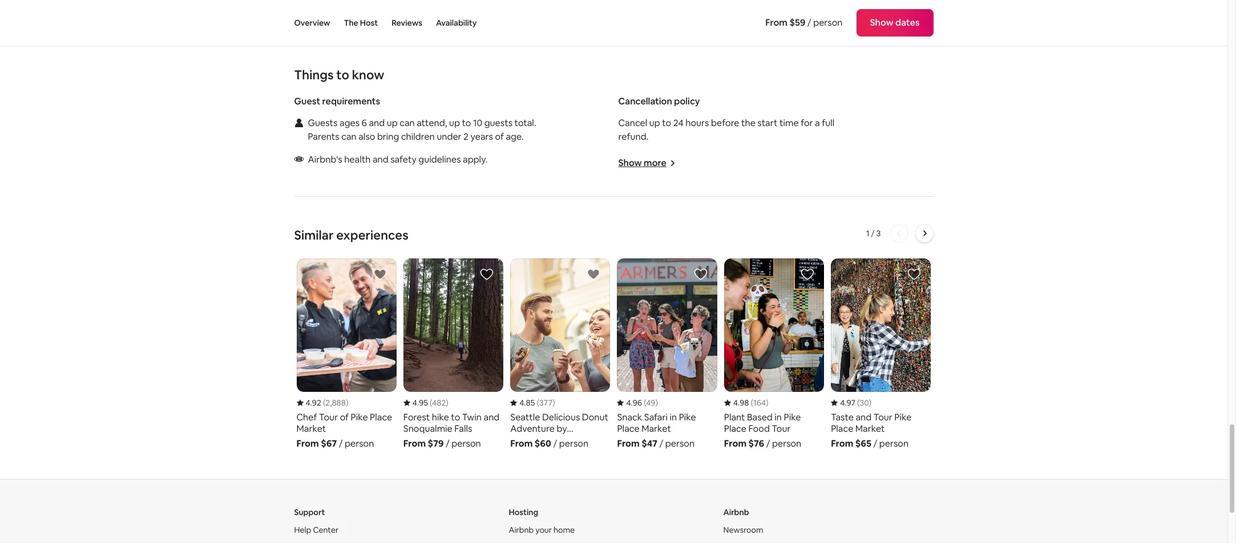 Task type: describe. For each thing, give the bounding box(es) containing it.
( for $60
[[537, 398, 540, 408]]

3
[[877, 228, 881, 239]]

airbnb your home link
[[509, 525, 575, 535]]

rating 4.85 out of 5; 377 reviews image
[[511, 398, 555, 408]]

show for show dates
[[871, 17, 894, 29]]

ages
[[340, 117, 360, 129]]

more
[[644, 157, 667, 169]]

start
[[758, 117, 778, 129]]

1 vertical spatial and
[[373, 154, 389, 166]]

from for from $67 / person
[[297, 438, 319, 450]]

/ for from $59 / person
[[808, 17, 812, 29]]

30
[[860, 398, 869, 408]]

reviews
[[392, 18, 423, 28]]

for
[[801, 117, 814, 129]]

save this experience image for from $47 / person
[[694, 268, 708, 281]]

( for $76
[[751, 398, 754, 408]]

2 up from the left
[[449, 117, 460, 129]]

parents
[[308, 131, 340, 143]]

from $79 / person
[[404, 438, 481, 450]]

experiences
[[336, 227, 409, 243]]

from for from $47 / person
[[618, 438, 640, 450]]

4.98 ( 164 )
[[734, 398, 769, 408]]

help
[[294, 525, 311, 535]]

6
[[362, 117, 367, 129]]

$76
[[749, 438, 765, 450]]

/ for from $76 / person
[[767, 438, 771, 450]]

from for from $60 / person
[[511, 438, 533, 450]]

show dates link
[[857, 9, 934, 37]]

4.92 ( 2,888 )
[[306, 398, 349, 408]]

) for $67
[[346, 398, 349, 408]]

taste and tour pike place market group
[[832, 259, 932, 450]]

person for from $67 / person
[[345, 438, 374, 450]]

cancellation
[[619, 95, 673, 107]]

) for $47
[[656, 398, 658, 408]]

show more
[[619, 157, 667, 169]]

airbnb for airbnb
[[724, 507, 749, 518]]

show dates
[[871, 17, 920, 29]]

4.97
[[841, 398, 856, 408]]

$59
[[790, 17, 806, 29]]

/ for from $67 / person
[[339, 438, 343, 450]]

things to know
[[294, 67, 384, 83]]

$65
[[856, 438, 872, 450]]

rating 4.92 out of 5; 2,888 reviews image
[[297, 398, 349, 408]]

4.95 ( 482 )
[[413, 398, 449, 408]]

person for from $79 / person
[[452, 438, 481, 450]]

refund.
[[619, 131, 649, 143]]

from $47 / person
[[618, 438, 695, 450]]

overview button
[[294, 0, 330, 46]]

hours
[[686, 117, 709, 129]]

the
[[742, 117, 756, 129]]

airbnb for airbnb your home
[[509, 525, 534, 535]]

4.85 ( 377 )
[[520, 398, 555, 408]]

save this experience image for from $67 / person
[[373, 268, 387, 281]]

and inside 'guests ages 6 and up can attend, up to 10 guests total. parents can also bring children under 2 years of age.'
[[369, 117, 385, 129]]

1 up from the left
[[387, 117, 398, 129]]

cancellation policy
[[619, 95, 700, 107]]

/ right 1
[[872, 228, 875, 239]]

4.96 ( 49 )
[[627, 398, 658, 408]]

apply.
[[463, 154, 488, 166]]

bring
[[377, 131, 399, 143]]

$79
[[428, 438, 444, 450]]

airbnb your home
[[509, 525, 575, 535]]

person for from $47 / person
[[666, 438, 695, 450]]

4.85
[[520, 398, 535, 408]]

home
[[554, 525, 575, 535]]

from for from $59 / person
[[766, 17, 788, 29]]

similar experiences
[[294, 227, 409, 243]]

$47
[[642, 438, 658, 450]]

help center link
[[294, 525, 339, 535]]

2,888
[[326, 398, 346, 408]]

from for from $79 / person
[[404, 438, 426, 450]]

/ for from $79 / person
[[446, 438, 450, 450]]

164
[[754, 398, 766, 408]]

total.
[[515, 117, 537, 129]]

know
[[352, 67, 384, 83]]

24
[[674, 117, 684, 129]]

0 horizontal spatial to
[[337, 67, 349, 83]]

person for from $65 / person
[[880, 438, 909, 450]]

save this experience image for from $79 / person
[[480, 268, 494, 281]]

( for $79
[[430, 398, 432, 408]]

save this experience image for from $76 / person
[[801, 268, 815, 281]]

from $67 / person
[[297, 438, 374, 450]]

policy
[[675, 95, 700, 107]]

49
[[647, 398, 656, 408]]

377
[[540, 398, 553, 408]]

plant based in pike place food tour group
[[725, 259, 825, 450]]



Task type: locate. For each thing, give the bounding box(es) containing it.
( right 4.98
[[751, 398, 754, 408]]

a
[[816, 117, 820, 129]]

save this experience image for from $65 / person
[[908, 268, 922, 281]]

) for $60
[[553, 398, 555, 408]]

from for from $76 / person
[[725, 438, 747, 450]]

( right 4.95 at the bottom left of page
[[430, 398, 432, 408]]

from left $67
[[297, 438, 319, 450]]

) right 4.95 at the bottom left of page
[[446, 398, 449, 408]]

) right 4.96
[[656, 398, 658, 408]]

0 vertical spatial show
[[871, 17, 894, 29]]

( inside taste and tour pike place market group
[[858, 398, 860, 408]]

age.
[[506, 131, 524, 143]]

under
[[437, 131, 462, 143]]

person for from $59 / person
[[814, 17, 843, 29]]

reviews button
[[392, 0, 423, 46]]

1 vertical spatial airbnb
[[509, 525, 534, 535]]

2 ) from the left
[[446, 398, 449, 408]]

guests
[[308, 117, 338, 129]]

person right $65 on the bottom right
[[880, 438, 909, 450]]

chef tour of pike place market group
[[297, 259, 397, 450]]

0 horizontal spatial airbnb
[[509, 525, 534, 535]]

up right cancel
[[650, 117, 661, 129]]

/ inside seattle delicious donut adventure by underground donut tour group
[[554, 438, 557, 450]]

( right 4.92
[[323, 398, 326, 408]]

/ right $67
[[339, 438, 343, 450]]

from inside chef tour of pike place market group
[[297, 438, 319, 450]]

6 ) from the left
[[869, 398, 872, 408]]

2 horizontal spatial up
[[650, 117, 661, 129]]

1 horizontal spatial save this experience image
[[801, 268, 815, 281]]

2 horizontal spatial to
[[663, 117, 672, 129]]

from
[[766, 17, 788, 29], [297, 438, 319, 450], [404, 438, 426, 450], [511, 438, 533, 450], [618, 438, 640, 450], [725, 438, 747, 450], [832, 438, 854, 450]]

( inside chef tour of pike place market group
[[323, 398, 326, 408]]

0 horizontal spatial up
[[387, 117, 398, 129]]

) inside the "snack safari in pike place market" "group"
[[656, 398, 658, 408]]

3 up from the left
[[650, 117, 661, 129]]

) inside chef tour of pike place market group
[[346, 398, 349, 408]]

airbnb up newsroom link
[[724, 507, 749, 518]]

from left $47
[[618, 438, 640, 450]]

airbnb's
[[308, 154, 342, 166]]

( for $47
[[644, 398, 647, 408]]

save this experience image for from $60 / person
[[587, 268, 601, 281]]

person right $79
[[452, 438, 481, 450]]

2 ( from the left
[[430, 398, 432, 408]]

) inside plant based in pike place food tour group
[[766, 398, 769, 408]]

person inside the "snack safari in pike place market" "group"
[[666, 438, 695, 450]]

( inside seattle delicious donut adventure by underground donut tour group
[[537, 398, 540, 408]]

1 horizontal spatial show
[[871, 17, 894, 29]]

1
[[867, 228, 870, 239]]

health
[[344, 154, 371, 166]]

) inside forest hike to twin and snoqualmie falls group
[[446, 398, 449, 408]]

0 horizontal spatial save this experience image
[[373, 268, 387, 281]]

from $60 / person
[[511, 438, 589, 450]]

show left dates
[[871, 17, 894, 29]]

1 ( from the left
[[323, 398, 326, 408]]

guidelines
[[419, 154, 461, 166]]

/ right $47
[[660, 438, 664, 450]]

to left 10
[[462, 117, 471, 129]]

requirements
[[322, 95, 380, 107]]

snack safari in pike place market group
[[618, 259, 718, 450]]

the host button
[[344, 0, 378, 46]]

person inside taste and tour pike place market group
[[880, 438, 909, 450]]

) right 4.92
[[346, 398, 349, 408]]

save this experience image inside plant based in pike place food tour group
[[801, 268, 815, 281]]

person inside plant based in pike place food tour group
[[773, 438, 802, 450]]

support
[[294, 507, 325, 518]]

can up children
[[400, 117, 415, 129]]

the
[[344, 18, 358, 28]]

1 horizontal spatial save this experience image
[[587, 268, 601, 281]]

1 vertical spatial can
[[342, 131, 357, 143]]

save this experience image inside the "snack safari in pike place market" "group"
[[694, 268, 708, 281]]

person right $60
[[559, 438, 589, 450]]

person right $67
[[345, 438, 374, 450]]

5 ) from the left
[[766, 398, 769, 408]]

2 horizontal spatial save this experience image
[[694, 268, 708, 281]]

person inside forest hike to twin and snoqualmie falls group
[[452, 438, 481, 450]]

/ right $60
[[554, 438, 557, 450]]

before
[[711, 117, 740, 129]]

)
[[346, 398, 349, 408], [446, 398, 449, 408], [553, 398, 555, 408], [656, 398, 658, 408], [766, 398, 769, 408], [869, 398, 872, 408]]

from left $79
[[404, 438, 426, 450]]

0 vertical spatial can
[[400, 117, 415, 129]]

overview
[[294, 18, 330, 28]]

show left more
[[619, 157, 642, 169]]

) inside taste and tour pike place market group
[[869, 398, 872, 408]]

) for $65
[[869, 398, 872, 408]]

( right 4.97
[[858, 398, 860, 408]]

rating 4.96 out of 5; 49 reviews image
[[618, 398, 658, 408]]

to inside cancel up to 24 hours before the start time for a full refund.
[[663, 117, 672, 129]]

(
[[323, 398, 326, 408], [430, 398, 432, 408], [537, 398, 540, 408], [644, 398, 647, 408], [751, 398, 754, 408], [858, 398, 860, 408]]

( right 4.96
[[644, 398, 647, 408]]

show more link
[[619, 157, 676, 169]]

/ inside taste and tour pike place market group
[[874, 438, 878, 450]]

years
[[471, 131, 493, 143]]

1 horizontal spatial airbnb
[[724, 507, 749, 518]]

seattle delicious donut adventure by underground donut tour group
[[511, 259, 611, 450]]

save this experience image
[[373, 268, 387, 281], [801, 268, 815, 281], [908, 268, 922, 281]]

( inside forest hike to twin and snoqualmie falls group
[[430, 398, 432, 408]]

) inside seattle delicious donut adventure by underground donut tour group
[[553, 398, 555, 408]]

6 ( from the left
[[858, 398, 860, 408]]

availability
[[436, 18, 477, 28]]

save this experience image inside forest hike to twin and snoqualmie falls group
[[480, 268, 494, 281]]

3 save this experience image from the left
[[908, 268, 922, 281]]

show
[[871, 17, 894, 29], [619, 157, 642, 169]]

children
[[401, 131, 435, 143]]

from inside plant based in pike place food tour group
[[725, 438, 747, 450]]

person for from $60 / person
[[559, 438, 589, 450]]

1 horizontal spatial can
[[400, 117, 415, 129]]

can
[[400, 117, 415, 129], [342, 131, 357, 143]]

center
[[313, 525, 339, 535]]

/ right $59
[[808, 17, 812, 29]]

/ right $76
[[767, 438, 771, 450]]

1 save this experience image from the left
[[373, 268, 387, 281]]

person for from $76 / person
[[773, 438, 802, 450]]

4.92
[[306, 398, 321, 408]]

guests ages 6 and up can attend, up to 10 guests total. parents can also bring children under 2 years of age.
[[308, 117, 537, 143]]

cancel
[[619, 117, 648, 129]]

( for $65
[[858, 398, 860, 408]]

/ for from $47 / person
[[660, 438, 664, 450]]

from inside forest hike to twin and snoqualmie falls group
[[404, 438, 426, 450]]

up inside cancel up to 24 hours before the start time for a full refund.
[[650, 117, 661, 129]]

also
[[359, 131, 375, 143]]

to inside 'guests ages 6 and up can attend, up to 10 guests total. parents can also bring children under 2 years of age.'
[[462, 117, 471, 129]]

1 vertical spatial show
[[619, 157, 642, 169]]

0 vertical spatial airbnb
[[724, 507, 749, 518]]

) right 4.98
[[766, 398, 769, 408]]

can down ages on the top
[[342, 131, 357, 143]]

rating 4.97 out of 5; 30 reviews image
[[832, 398, 872, 408]]

4.96
[[627, 398, 642, 408]]

1 ) from the left
[[346, 398, 349, 408]]

from left $60
[[511, 438, 533, 450]]

4.97 ( 30 )
[[841, 398, 872, 408]]

( for $67
[[323, 398, 326, 408]]

person right $59
[[814, 17, 843, 29]]

to
[[337, 67, 349, 83], [462, 117, 471, 129], [663, 117, 672, 129]]

person right $76
[[773, 438, 802, 450]]

5 ( from the left
[[751, 398, 754, 408]]

/ inside the "snack safari in pike place market" "group"
[[660, 438, 664, 450]]

airbnb down the hosting
[[509, 525, 534, 535]]

/ inside chef tour of pike place market group
[[339, 438, 343, 450]]

$60
[[535, 438, 552, 450]]

availability button
[[436, 0, 477, 46]]

your
[[536, 525, 552, 535]]

airbnb's health and safety guidelines apply.
[[308, 154, 488, 166]]

1 horizontal spatial up
[[449, 117, 460, 129]]

0 horizontal spatial show
[[619, 157, 642, 169]]

help center
[[294, 525, 339, 535]]

rating 4.95 out of 5; 482 reviews image
[[404, 398, 449, 408]]

/ inside plant based in pike place food tour group
[[767, 438, 771, 450]]

3 ( from the left
[[537, 398, 540, 408]]

to left 24
[[663, 117, 672, 129]]

/
[[808, 17, 812, 29], [872, 228, 875, 239], [339, 438, 343, 450], [446, 438, 450, 450], [554, 438, 557, 450], [660, 438, 664, 450], [767, 438, 771, 450], [874, 438, 878, 450]]

from inside seattle delicious donut adventure by underground donut tour group
[[511, 438, 533, 450]]

of
[[495, 131, 504, 143]]

from inside the "snack safari in pike place market" "group"
[[618, 438, 640, 450]]

person right $47
[[666, 438, 695, 450]]

hosting
[[509, 507, 539, 518]]

up up under
[[449, 117, 460, 129]]

) for $79
[[446, 398, 449, 408]]

4 ) from the left
[[656, 398, 658, 408]]

forest hike to twin and snoqualmie falls group
[[404, 259, 504, 450]]

airbnb
[[724, 507, 749, 518], [509, 525, 534, 535]]

guest
[[294, 95, 320, 107]]

2 horizontal spatial save this experience image
[[908, 268, 922, 281]]

time
[[780, 117, 799, 129]]

up up bring
[[387, 117, 398, 129]]

1 horizontal spatial to
[[462, 117, 471, 129]]

similar
[[294, 227, 334, 243]]

482
[[432, 398, 446, 408]]

cancel up to 24 hours before the start time for a full refund.
[[619, 117, 835, 143]]

and left safety
[[373, 154, 389, 166]]

rating 4.98 out of 5; 164 reviews image
[[725, 398, 769, 408]]

safety
[[391, 154, 417, 166]]

show for show more
[[619, 157, 642, 169]]

2 save this experience image from the left
[[801, 268, 815, 281]]

3 save this experience image from the left
[[694, 268, 708, 281]]

from left $76
[[725, 438, 747, 450]]

( inside plant based in pike place food tour group
[[751, 398, 754, 408]]

up
[[387, 117, 398, 129], [449, 117, 460, 129], [650, 117, 661, 129]]

( inside the "snack safari in pike place market" "group"
[[644, 398, 647, 408]]

) right 4.85
[[553, 398, 555, 408]]

0 horizontal spatial can
[[342, 131, 357, 143]]

newsroom
[[724, 525, 764, 535]]

guests
[[485, 117, 513, 129]]

1 save this experience image from the left
[[480, 268, 494, 281]]

/ for from $65 / person
[[874, 438, 878, 450]]

full
[[822, 117, 835, 129]]

2 save this experience image from the left
[[587, 268, 601, 281]]

4.98
[[734, 398, 749, 408]]

from left $59
[[766, 17, 788, 29]]

( right 4.85
[[537, 398, 540, 408]]

attend,
[[417, 117, 447, 129]]

guest requirements
[[294, 95, 380, 107]]

3 ) from the left
[[553, 398, 555, 408]]

from $65 / person
[[832, 438, 909, 450]]

the host
[[344, 18, 378, 28]]

/ for from $60 / person
[[554, 438, 557, 450]]

things
[[294, 67, 334, 83]]

dates
[[896, 17, 920, 29]]

0 vertical spatial and
[[369, 117, 385, 129]]

host
[[360, 18, 378, 28]]

from left $65 on the bottom right
[[832, 438, 854, 450]]

from inside taste and tour pike place market group
[[832, 438, 854, 450]]

save this experience image
[[480, 268, 494, 281], [587, 268, 601, 281], [694, 268, 708, 281]]

newsroom link
[[724, 525, 764, 535]]

and right 6
[[369, 117, 385, 129]]

) right 4.97
[[869, 398, 872, 408]]

) for $76
[[766, 398, 769, 408]]

save this experience image inside seattle delicious donut adventure by underground donut tour group
[[587, 268, 601, 281]]

to left know
[[337, 67, 349, 83]]

$67
[[321, 438, 337, 450]]

/ inside forest hike to twin and snoqualmie falls group
[[446, 438, 450, 450]]

from $76 / person
[[725, 438, 802, 450]]

from $59 / person
[[766, 17, 843, 29]]

0 horizontal spatial save this experience image
[[480, 268, 494, 281]]

4 ( from the left
[[644, 398, 647, 408]]

/ right $65 on the bottom right
[[874, 438, 878, 450]]

from for from $65 / person
[[832, 438, 854, 450]]

10
[[473, 117, 483, 129]]

person inside seattle delicious donut adventure by underground donut tour group
[[559, 438, 589, 450]]

/ right $79
[[446, 438, 450, 450]]

4.95
[[413, 398, 428, 408]]

person inside chef tour of pike place market group
[[345, 438, 374, 450]]



Task type: vqa. For each thing, say whether or not it's contained in the screenshot.
the years on the top of the page
yes



